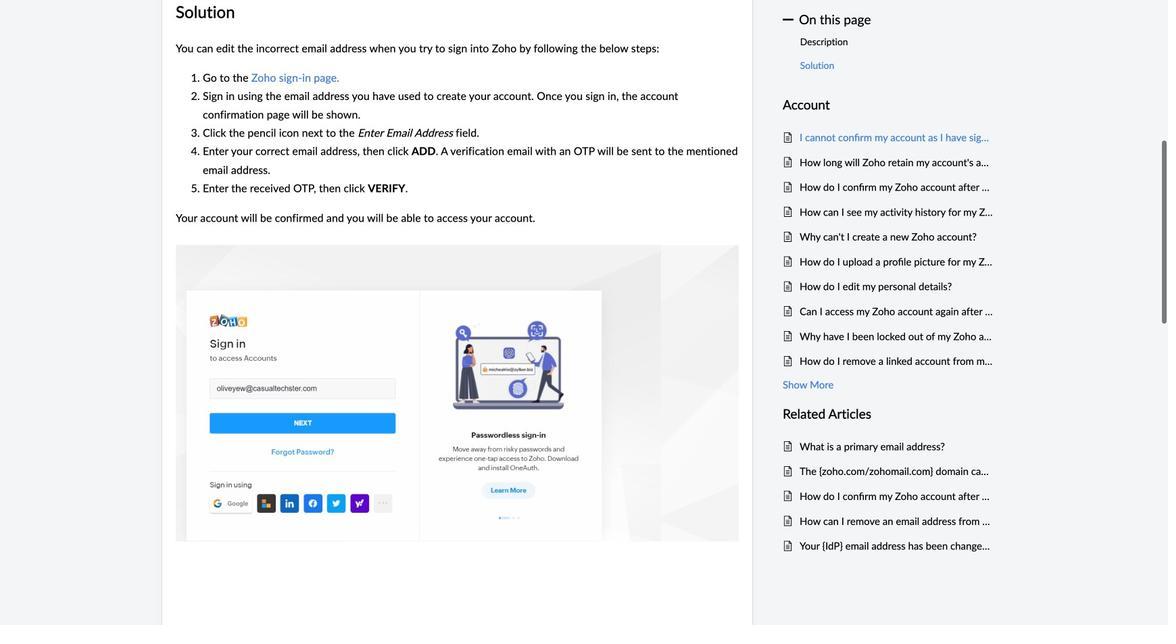 Task type: describe. For each thing, give the bounding box(es) containing it.
a gif showing how to edit the email address that is registered incorrectly. image
[[176, 245, 739, 542]]



Task type: vqa. For each thing, say whether or not it's contained in the screenshot.
choose languages element
no



Task type: locate. For each thing, give the bounding box(es) containing it.
heading
[[783, 94, 993, 115], [783, 404, 993, 424]]

0 vertical spatial heading
[[783, 94, 993, 115]]

2 heading from the top
[[783, 404, 993, 424]]

1 vertical spatial heading
[[783, 404, 993, 424]]

1 heading from the top
[[783, 94, 993, 115]]



